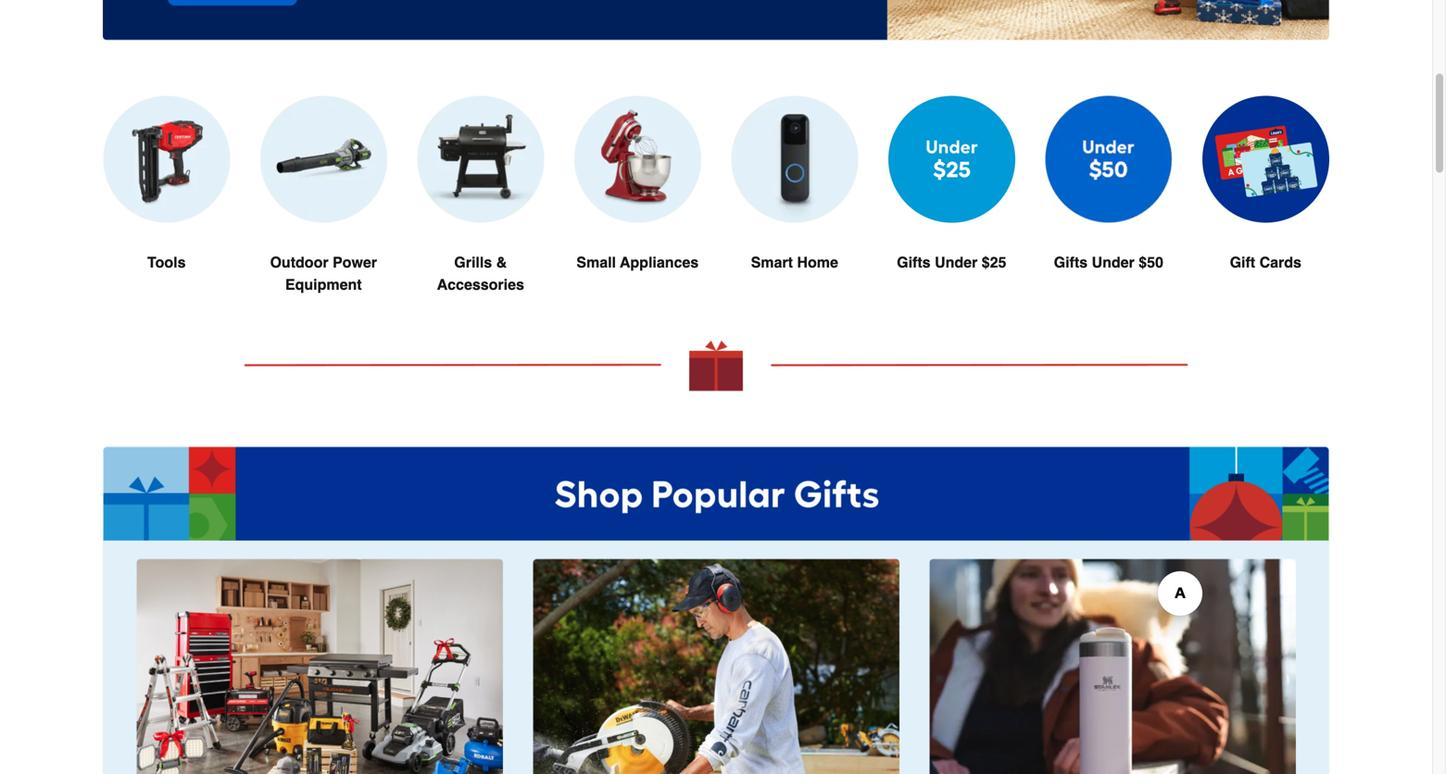 Task type: describe. For each thing, give the bounding box(es) containing it.
small appliances
[[577, 254, 699, 271]]

a red craftsman cordless finish nailer. image
[[103, 96, 230, 223]]

a man in a long-sleeve carhartt shirt cutting a piece of wood with a dewalt circular saw. image
[[533, 559, 900, 775]]

power
[[333, 254, 377, 271]]

outdoor
[[270, 254, 328, 271]]

an icon of a red wrapped gift. image
[[103, 340, 1329, 391]]

grills & accessories link
[[417, 96, 544, 340]]

outdoor power equipment
[[270, 254, 377, 293]]

smart
[[751, 254, 793, 271]]

a red kitchenaid stand mixer with a stainless steel bowl. image
[[574, 96, 701, 223]]

2 lowe's gift cards with different holiday designs. image
[[1202, 96, 1329, 223]]

a garage with outdoor power equipment, a grill, tool storage, a ladder, a shop vacuum and tools. image
[[136, 559, 503, 775]]

a black pit boss pro series pellet grill. image
[[417, 96, 544, 223]]

$50
[[1139, 254, 1164, 271]]

gifts under $25 link
[[888, 96, 1015, 318]]

accessories
[[437, 276, 524, 293]]

grills
[[454, 254, 492, 271]]

under for $25
[[935, 254, 978, 271]]

a woman sitting in a wooden chair with a white stanley cup resting on the arm rest. image
[[929, 559, 1296, 775]]



Task type: locate. For each thing, give the bounding box(es) containing it.
appliances
[[620, 254, 699, 271]]

2 under from the left
[[1092, 254, 1135, 271]]

under
[[935, 254, 978, 271], [1092, 254, 1135, 271]]

0 horizontal spatial gifts
[[897, 254, 931, 271]]

gifts for gifts under $25
[[897, 254, 931, 271]]

under 50 dollars. image
[[1045, 96, 1172, 223]]

under 25 dollars. image
[[888, 96, 1015, 223]]

gifts under $50 link
[[1045, 96, 1172, 318]]

shop popular gifts. image
[[103, 447, 1329, 541]]

under left $25
[[935, 254, 978, 271]]

gifts
[[897, 254, 931, 271], [1054, 254, 1088, 271]]

gifts right $25
[[1054, 254, 1088, 271]]

&
[[496, 254, 507, 271]]

gifts inside gifts under $25 link
[[897, 254, 931, 271]]

small appliances link
[[574, 96, 701, 318]]

under for $50
[[1092, 254, 1135, 271]]

home
[[797, 254, 838, 271]]

grills & accessories
[[437, 254, 524, 293]]

1 horizontal spatial under
[[1092, 254, 1135, 271]]

smart home link
[[731, 96, 858, 318]]

gifts under $50
[[1054, 254, 1164, 271]]

2 gifts from the left
[[1054, 254, 1088, 271]]

1 gifts from the left
[[897, 254, 931, 271]]

gift cards link
[[1202, 96, 1329, 318]]

$25
[[982, 254, 1006, 271]]

0 horizontal spatial under
[[935, 254, 978, 271]]

outdoor power equipment link
[[260, 96, 387, 340]]

gift
[[1230, 254, 1255, 271]]

cards
[[1260, 254, 1302, 271]]

1 horizontal spatial gifts
[[1054, 254, 1088, 271]]

gifts for gifts under $50
[[1054, 254, 1088, 271]]

equipment
[[285, 276, 362, 293]]

gifts left $25
[[897, 254, 931, 271]]

tools
[[147, 254, 186, 271]]

small
[[577, 254, 616, 271]]

gift cards
[[1230, 254, 1302, 271]]

under left $50
[[1092, 254, 1135, 271]]

an ego cordless electric leaf blower. image
[[260, 96, 387, 223]]

tools link
[[103, 96, 230, 318]]

gifts inside "gifts under $50" link
[[1054, 254, 1088, 271]]

a black blink smart video doorbell. image
[[731, 96, 858, 223]]

smart home
[[751, 254, 838, 271]]

1 under from the left
[[935, 254, 978, 271]]

gifts under $25
[[897, 254, 1006, 271]]

gift zone. shop your local store and order gifts online. choose store pickup or same-day delivery. image
[[103, 0, 1329, 40]]



Task type: vqa. For each thing, say whether or not it's contained in the screenshot.
GIFT
yes



